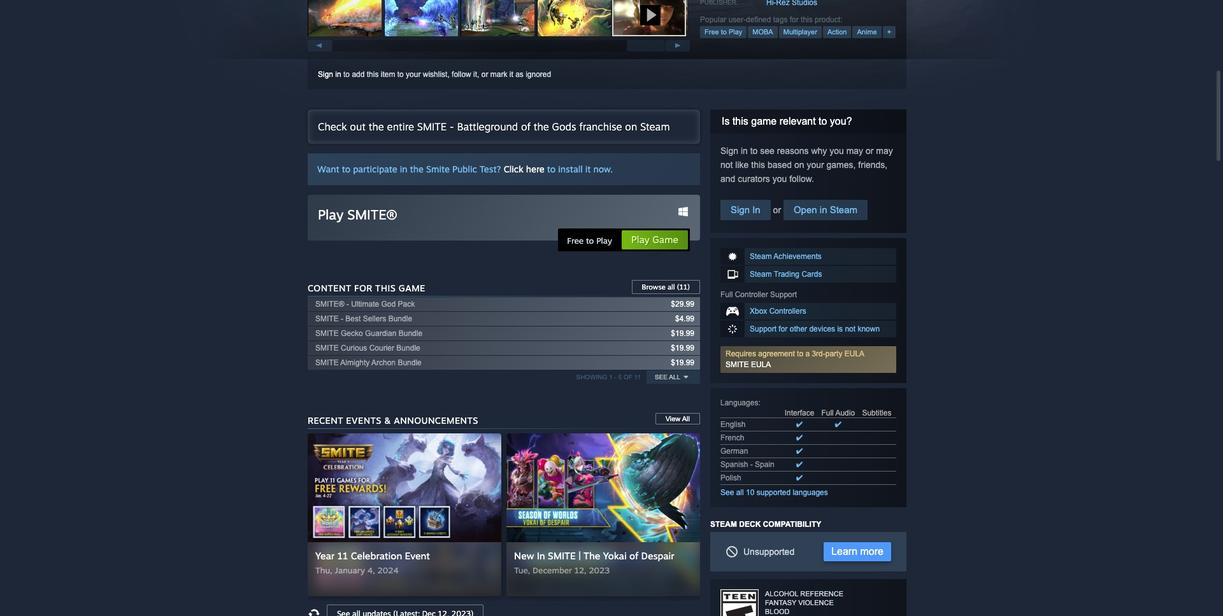 Task type: locate. For each thing, give the bounding box(es) containing it.
here
[[526, 164, 545, 175]]

compatibility
[[763, 521, 821, 529]]

test?
[[480, 164, 501, 175]]

pack
[[398, 300, 415, 309]]

controller
[[735, 291, 768, 299]]

in up like
[[741, 146, 748, 156]]

almighty
[[340, 359, 370, 368]]

0 vertical spatial for
[[790, 15, 799, 24]]

- left best
[[341, 315, 343, 324]]

- right 1
[[615, 374, 617, 381]]

0 vertical spatial your
[[406, 70, 421, 79]]

0 horizontal spatial smite®
[[315, 300, 344, 309]]

of right battleground
[[521, 120, 531, 133]]

0 vertical spatial see
[[655, 374, 668, 381]]

of right yokai
[[630, 550, 639, 563]]

1 horizontal spatial in
[[753, 205, 761, 215]]

0 horizontal spatial for
[[779, 325, 788, 334]]

1 vertical spatial of
[[624, 374, 633, 381]]

full for full audio
[[822, 409, 834, 418]]

year
[[315, 550, 335, 563]]

1 vertical spatial sign
[[721, 146, 738, 156]]

1 vertical spatial smite®
[[315, 300, 344, 309]]

click
[[504, 164, 524, 175]]

smite down the requires
[[726, 361, 749, 370]]

support for other devices is not known
[[750, 325, 880, 334]]

0 horizontal spatial or
[[482, 70, 488, 79]]

smite® down 'participate'
[[347, 206, 397, 223]]

see down the "polish"
[[721, 489, 734, 498]]

open in steam link
[[784, 200, 868, 220]]

0 horizontal spatial it
[[510, 70, 513, 79]]

0 vertical spatial full
[[721, 291, 733, 299]]

1 vertical spatial game
[[399, 283, 425, 294]]

$19.99
[[671, 329, 694, 338], [671, 344, 694, 353], [671, 359, 694, 368]]

0 horizontal spatial full
[[721, 291, 733, 299]]

play game
[[631, 234, 679, 246]]

bundle for courier
[[397, 344, 420, 353]]

1 vertical spatial free
[[567, 236, 584, 246]]

for
[[354, 283, 373, 294]]

on up the follow.
[[794, 160, 804, 170]]

- up best
[[347, 300, 349, 309]]

2 may from the left
[[876, 146, 893, 156]]

1 horizontal spatial game
[[653, 234, 679, 246]]

your inside sign in to see reasons why you may or may not like this based on your games, friends, and curators you follow.
[[807, 160, 824, 170]]

2024
[[377, 566, 399, 576]]

smite left gecko
[[315, 329, 339, 338]]

1 horizontal spatial see
[[721, 489, 734, 498]]

0 vertical spatial smite®
[[347, 206, 397, 223]]

bundle for archon
[[398, 359, 422, 368]]

1 vertical spatial in
[[537, 550, 545, 563]]

0 vertical spatial of
[[521, 120, 531, 133]]

0 horizontal spatial eula
[[751, 361, 771, 370]]

1 vertical spatial or
[[866, 146, 874, 156]]

check out the entire smite - battleground of the gods franchise on steam link
[[308, 110, 700, 144]]

0 horizontal spatial all
[[669, 374, 680, 381]]

in right new
[[537, 550, 545, 563]]

it left now.
[[585, 164, 591, 175]]

curious
[[341, 344, 367, 353]]

1 vertical spatial on
[[794, 160, 804, 170]]

thu, january 4, 2024
[[315, 566, 399, 576]]

support up controllers at right
[[770, 291, 797, 299]]

1 vertical spatial 11
[[338, 550, 348, 563]]

2 horizontal spatial or
[[866, 146, 874, 156]]

to inside sign in to see reasons why you may or may not like this based on your games, friends, and curators you follow.
[[750, 146, 758, 156]]

like
[[735, 160, 749, 170]]

1 vertical spatial all
[[736, 489, 744, 498]]

tue,
[[514, 566, 530, 576]]

1 horizontal spatial or
[[771, 205, 784, 215]]

agreement
[[758, 350, 795, 359]]

steam left the deck
[[710, 521, 737, 529]]

see right the 5
[[655, 374, 668, 381]]

deck
[[739, 521, 761, 529]]

0 vertical spatial all
[[669, 374, 680, 381]]

1 horizontal spatial may
[[876, 146, 893, 156]]

1 vertical spatial full
[[822, 409, 834, 418]]

1 horizontal spatial all
[[682, 415, 690, 423]]

or left open
[[771, 205, 784, 215]]

game up 'browse all (11)'
[[653, 234, 679, 246]]

smite®
[[347, 206, 397, 223], [315, 300, 344, 309]]

11 right the 5
[[634, 374, 641, 381]]

full left audio
[[822, 409, 834, 418]]

2023
[[589, 566, 610, 576]]

on right franchise
[[625, 120, 637, 133]]

all left '(11)'
[[668, 283, 675, 292]]

learn more link
[[824, 543, 891, 562]]

install
[[558, 164, 583, 175]]

all up view on the right of page
[[669, 374, 680, 381]]

sign inside sign in to see reasons why you may or may not like this based on your games, friends, and curators you follow.
[[721, 146, 738, 156]]

✔ for polish
[[796, 474, 803, 483]]

0 vertical spatial all
[[668, 283, 675, 292]]

0 vertical spatial free
[[705, 28, 719, 36]]

courier
[[369, 344, 394, 353]]

game up pack at the left of the page
[[399, 283, 425, 294]]

1 horizontal spatial full
[[822, 409, 834, 418]]

support down xbox
[[750, 325, 777, 334]]

your left wishlist,
[[406, 70, 421, 79]]

bundle
[[388, 315, 412, 324], [399, 329, 422, 338], [397, 344, 420, 353], [398, 359, 422, 368]]

0 horizontal spatial see
[[655, 374, 668, 381]]

for left other
[[779, 325, 788, 334]]

0 vertical spatial in
[[753, 205, 761, 215]]

thu,
[[315, 566, 332, 576]]

all for view all
[[682, 415, 690, 423]]

of right the 5
[[624, 374, 633, 381]]

unsupported
[[744, 547, 795, 558]]

✔ for german
[[796, 447, 803, 456]]

the left gods
[[534, 120, 549, 133]]

1 $19.99 from the top
[[671, 329, 694, 338]]

0 horizontal spatial not
[[721, 160, 733, 170]]

1 horizontal spatial 11
[[634, 374, 641, 381]]

smite inside "requires agreement to a 3rd-party eula smite eula"
[[726, 361, 749, 370]]

steam for steam deck compatibility
[[710, 521, 737, 529]]

steam right open
[[830, 205, 858, 215]]

✔ for spanish - spain
[[796, 461, 803, 470]]

see
[[655, 374, 668, 381], [721, 489, 734, 498]]

or right "it,"
[[482, 70, 488, 79]]

0 vertical spatial not
[[721, 160, 733, 170]]

1 vertical spatial $19.99
[[671, 344, 694, 353]]

0 horizontal spatial all
[[668, 283, 675, 292]]

your down why
[[807, 160, 824, 170]]

not right 'is'
[[845, 325, 856, 334]]

play down want
[[318, 206, 344, 223]]

spain
[[755, 461, 775, 470]]

moba link
[[748, 26, 778, 38]]

eula down agreement
[[751, 361, 771, 370]]

recent events & announcements
[[308, 415, 478, 426]]

battleground
[[457, 120, 518, 133]]

1 horizontal spatial your
[[807, 160, 824, 170]]

you?
[[830, 116, 852, 127]]

1 horizontal spatial all
[[736, 489, 744, 498]]

1 horizontal spatial you
[[830, 146, 844, 156]]

see all 10 supported languages
[[721, 489, 828, 498]]

0 horizontal spatial you
[[773, 174, 787, 184]]

in inside sign in to see reasons why you may or may not like this based on your games, friends, and curators you follow.
[[741, 146, 748, 156]]

this up curators
[[751, 160, 765, 170]]

or up friends, at the right top of page
[[866, 146, 874, 156]]

steam inside steam trading cards link
[[750, 270, 772, 279]]

play left the play game link
[[596, 236, 612, 246]]

2 $19.99 from the top
[[671, 344, 694, 353]]

1 vertical spatial support
[[750, 325, 777, 334]]

all left 10
[[736, 489, 744, 498]]

why
[[811, 146, 827, 156]]

sign up like
[[721, 146, 738, 156]]

steam inside steam achievements link
[[750, 252, 772, 261]]

french
[[721, 434, 744, 443]]

smite right entire
[[417, 120, 447, 133]]

smite® down content at the left top of page
[[315, 300, 344, 309]]

or inside sign in to see reasons why you may or may not like this based on your games, friends, and curators you follow.
[[866, 146, 874, 156]]

to inside free to play link
[[721, 28, 727, 36]]

play
[[729, 28, 742, 36], [318, 206, 344, 223], [631, 234, 650, 246], [596, 236, 612, 246]]

steam right franchise
[[640, 120, 670, 133]]

1 vertical spatial see
[[721, 489, 734, 498]]

smite - best sellers bundle
[[315, 315, 412, 324]]

the right out
[[369, 120, 384, 133]]

want to participate in the smite public test? click here to install it now.
[[317, 164, 613, 175]]

1 vertical spatial it
[[585, 164, 591, 175]]

steam up steam trading cards
[[750, 252, 772, 261]]

1 vertical spatial not
[[845, 325, 856, 334]]

2 vertical spatial or
[[771, 205, 784, 215]]

you up the games,
[[830, 146, 844, 156]]

✔
[[796, 421, 803, 429], [835, 421, 842, 429], [796, 434, 803, 443], [796, 447, 803, 456], [796, 461, 803, 470], [796, 474, 803, 483]]

not up the and
[[721, 160, 733, 170]]

guardian
[[365, 329, 397, 338]]

3 $19.99 from the top
[[671, 359, 694, 368]]

for
[[790, 15, 799, 24], [779, 325, 788, 334]]

anime link
[[853, 26, 882, 38]]

$19.99 for smite curious courier bundle
[[671, 344, 694, 353]]

0 vertical spatial or
[[482, 70, 488, 79]]

subtitles
[[862, 409, 892, 418]]

0 vertical spatial $19.99
[[671, 329, 694, 338]]

check out the entire smite - battleground of the gods franchise on steam
[[318, 120, 670, 133]]

alcohol reference fantasy violence blood
[[765, 591, 844, 616]]

view all
[[666, 415, 690, 423]]

gods
[[552, 120, 576, 133]]

see all 10 supported languages link
[[721, 489, 828, 498]]

may up the games,
[[847, 146, 863, 156]]

|
[[579, 550, 581, 563]]

sign left add
[[318, 70, 333, 79]]

eula right party
[[845, 350, 865, 359]]

cards
[[802, 270, 822, 279]]

in for sign
[[753, 205, 761, 215]]

0 horizontal spatial in
[[537, 550, 545, 563]]

0 horizontal spatial on
[[625, 120, 637, 133]]

5
[[618, 374, 622, 381]]

all right view on the right of page
[[682, 415, 690, 423]]

2 vertical spatial sign
[[731, 205, 750, 215]]

in for sign in to add this item to your wishlist, follow it, or mark it as ignored
[[335, 70, 341, 79]]

✔ for french
[[796, 434, 803, 443]]

1 vertical spatial your
[[807, 160, 824, 170]]

not
[[721, 160, 733, 170], [845, 325, 856, 334]]

0 vertical spatial free to play
[[705, 28, 742, 36]]

free to play link
[[700, 26, 747, 38]]

steam trading cards
[[750, 270, 822, 279]]

see for see all 10 supported languages
[[721, 489, 734, 498]]

1 horizontal spatial the
[[410, 164, 424, 175]]

open
[[794, 205, 817, 215]]

for up multiplayer
[[790, 15, 799, 24]]

steam up full controller support
[[750, 270, 772, 279]]

0 horizontal spatial your
[[406, 70, 421, 79]]

full left controller
[[721, 291, 733, 299]]

polish
[[721, 474, 741, 483]]

may
[[847, 146, 863, 156], [876, 146, 893, 156]]

1 horizontal spatial it
[[585, 164, 591, 175]]

- left "spain" at the right
[[750, 461, 753, 470]]

in left add
[[335, 70, 341, 79]]

2 vertical spatial $19.99
[[671, 359, 694, 368]]

0 vertical spatial on
[[625, 120, 637, 133]]

1 may from the left
[[847, 146, 863, 156]]

follow
[[452, 70, 471, 79]]

0 vertical spatial sign
[[318, 70, 333, 79]]

smite left the almighty
[[315, 359, 339, 368]]

0 vertical spatial eula
[[845, 350, 865, 359]]

it left as
[[510, 70, 513, 79]]

0 horizontal spatial may
[[847, 146, 863, 156]]

you down based
[[773, 174, 787, 184]]

steam achievements
[[750, 252, 822, 261]]

smite up tue, december 12, 2023
[[548, 550, 576, 563]]

sign down the and
[[731, 205, 750, 215]]

check
[[318, 120, 347, 133]]

0 horizontal spatial game
[[399, 283, 425, 294]]

in down curators
[[753, 205, 761, 215]]

in right open
[[820, 205, 827, 215]]

smite
[[417, 120, 447, 133], [315, 315, 339, 324], [315, 329, 339, 338], [315, 344, 339, 353], [315, 359, 339, 368], [726, 361, 749, 370], [548, 550, 576, 563]]

0 horizontal spatial free to play
[[567, 236, 612, 246]]

0 vertical spatial 11
[[634, 374, 641, 381]]

1 horizontal spatial eula
[[845, 350, 865, 359]]

1 vertical spatial all
[[682, 415, 690, 423]]

the left smite
[[410, 164, 424, 175]]

gecko
[[341, 329, 363, 338]]

may up friends, at the right top of page
[[876, 146, 893, 156]]

11 up "january"
[[338, 550, 348, 563]]

languages
[[721, 399, 758, 408]]

1 horizontal spatial for
[[790, 15, 799, 24]]

smite left curious
[[315, 344, 339, 353]]

spanish - spain
[[721, 461, 775, 470]]

1 horizontal spatial on
[[794, 160, 804, 170]]

defined
[[746, 15, 771, 24]]

it
[[510, 70, 513, 79], [585, 164, 591, 175]]

celebration
[[351, 550, 402, 563]]

of
[[521, 120, 531, 133], [624, 374, 633, 381], [630, 550, 639, 563]]

1 vertical spatial for
[[779, 325, 788, 334]]



Task type: vqa. For each thing, say whether or not it's contained in the screenshot.
Radar
no



Task type: describe. For each thing, give the bounding box(es) containing it.
in right 'participate'
[[400, 164, 407, 175]]

requires agreement to a 3rd-party eula smite eula
[[726, 350, 865, 370]]

0 vertical spatial you
[[830, 146, 844, 156]]

&
[[384, 415, 391, 426]]

not inside sign in to see reasons why you may or may not like this based on your games, friends, and curators you follow.
[[721, 160, 733, 170]]

english
[[721, 421, 746, 429]]

steam achievements link
[[721, 248, 896, 265]]

smite® - ultimate god pack
[[315, 300, 415, 309]]

steam inside the check out the entire smite - battleground of the gods franchise on steam link
[[640, 120, 670, 133]]

steam for steam trading cards
[[750, 270, 772, 279]]

$4.99
[[675, 315, 694, 324]]

interface
[[785, 409, 815, 418]]

december
[[533, 566, 572, 576]]

1 vertical spatial you
[[773, 174, 787, 184]]

learn more
[[832, 547, 884, 558]]

product:
[[815, 15, 843, 24]]

steam deck compatibility
[[710, 521, 821, 529]]

play smite®
[[318, 206, 397, 223]]

1 vertical spatial eula
[[751, 361, 771, 370]]

all for see
[[736, 489, 744, 498]]

more
[[860, 547, 884, 558]]

all for see all
[[669, 374, 680, 381]]

play game link
[[621, 230, 689, 250]]

moba
[[753, 28, 773, 36]]

xbox controllers link
[[721, 303, 896, 320]]

sign for sign in to see reasons why you may or may not like this based on your games, friends, and curators you follow.
[[721, 146, 738, 156]]

this right is
[[733, 116, 749, 127]]

in for sign in to see reasons why you may or may not like this based on your games, friends, and curators you follow.
[[741, 146, 748, 156]]

in for open in steam
[[820, 205, 827, 215]]

and
[[721, 174, 736, 184]]

in for new
[[537, 550, 545, 563]]

new
[[514, 550, 534, 563]]

$19.99 for smite almighty archon bundle
[[671, 359, 694, 368]]

1 vertical spatial free to play
[[567, 236, 612, 246]]

audio
[[836, 409, 855, 418]]

3rd-
[[812, 350, 826, 359]]

0 horizontal spatial free
[[567, 236, 584, 246]]

view
[[666, 415, 681, 423]]

relevant
[[780, 116, 816, 127]]

sign for sign in
[[731, 205, 750, 215]]

events
[[346, 415, 381, 426]]

steam for steam achievements
[[750, 252, 772, 261]]

january
[[335, 566, 365, 576]]

participate
[[353, 164, 397, 175]]

sign in to add this item to your wishlist, follow it, or mark it as ignored
[[318, 70, 551, 79]]

now.
[[594, 164, 613, 175]]

popular user-defined tags for this product:
[[700, 15, 843, 24]]

(11)
[[677, 283, 690, 292]]

smite left best
[[315, 315, 339, 324]]

0 vertical spatial support
[[770, 291, 797, 299]]

german
[[721, 447, 748, 456]]

1 horizontal spatial free
[[705, 28, 719, 36]]

sign for sign in to add this item to your wishlist, follow it, or mark it as ignored
[[318, 70, 333, 79]]

0 vertical spatial it
[[510, 70, 513, 79]]

xbox controllers
[[750, 307, 806, 316]]

languages :
[[721, 399, 761, 408]]

ignored
[[526, 70, 551, 79]]

mark
[[490, 70, 507, 79]]

this right add
[[367, 70, 379, 79]]

curators
[[738, 174, 770, 184]]

game
[[751, 116, 777, 127]]

full controller support
[[721, 291, 797, 299]]

violence
[[798, 600, 834, 607]]

steam trading cards link
[[721, 266, 896, 283]]

sign in to see reasons why you may or may not like this based on your games, friends, and curators you follow.
[[721, 146, 893, 184]]

despair
[[641, 550, 675, 563]]

2 vertical spatial of
[[630, 550, 639, 563]]

see all
[[655, 374, 680, 381]]

play down "user-"
[[729, 28, 742, 36]]

xbox
[[750, 307, 767, 316]]

full audio
[[822, 409, 855, 418]]

0 horizontal spatial 11
[[338, 550, 348, 563]]

action
[[828, 28, 847, 36]]

1 horizontal spatial smite®
[[347, 206, 397, 223]]

new in smite | the yokai of despair
[[514, 550, 675, 563]]

announcements
[[394, 415, 478, 426]]

yokai
[[603, 550, 627, 563]]

learn
[[832, 547, 858, 558]]

showing
[[576, 374, 607, 381]]

browse all (11)
[[642, 283, 690, 292]]

- for smite - best sellers bundle
[[341, 315, 343, 324]]

0 horizontal spatial the
[[369, 120, 384, 133]]

achievements
[[774, 252, 822, 261]]

see
[[760, 146, 775, 156]]

- left battleground
[[450, 120, 454, 133]]

a
[[806, 350, 810, 359]]

2 horizontal spatial the
[[534, 120, 549, 133]]

tags
[[773, 15, 788, 24]]

sign in link
[[318, 70, 341, 79]]

on inside sign in to see reasons why you may or may not like this based on your games, friends, and curators you follow.
[[794, 160, 804, 170]]

full for full controller support
[[721, 291, 733, 299]]

is
[[722, 116, 730, 127]]

as
[[516, 70, 524, 79]]

to inside "requires agreement to a 3rd-party eula smite eula"
[[797, 350, 803, 359]]

all for browse
[[668, 283, 675, 292]]

based
[[768, 160, 792, 170]]

:
[[758, 399, 761, 408]]

0 vertical spatial game
[[653, 234, 679, 246]]

open in steam
[[794, 205, 858, 215]]

sellers
[[363, 315, 386, 324]]

showing 1 - 5 of 11
[[576, 374, 641, 381]]

smite curious courier bundle
[[315, 344, 420, 353]]

event
[[405, 550, 430, 563]]

1 horizontal spatial free to play
[[705, 28, 742, 36]]

$19.99 for smite gecko guardian bundle
[[671, 329, 694, 338]]

this inside sign in to see reasons why you may or may not like this based on your games, friends, and curators you follow.
[[751, 160, 765, 170]]

franchise
[[579, 120, 622, 133]]

add
[[352, 70, 365, 79]]

1 horizontal spatial not
[[845, 325, 856, 334]]

ultimate
[[351, 300, 379, 309]]

$29.99
[[671, 300, 694, 309]]

- for spanish - spain
[[750, 461, 753, 470]]

steam inside open in steam link
[[830, 205, 858, 215]]

out
[[350, 120, 366, 133]]

play up browse
[[631, 234, 650, 246]]

for inside support for other devices is not known link
[[779, 325, 788, 334]]

see for see all
[[655, 374, 668, 381]]

bundle for guardian
[[399, 329, 422, 338]]

- for smite® - ultimate god pack
[[347, 300, 349, 309]]

smite
[[426, 164, 450, 175]]

view all link
[[655, 414, 700, 425]]

trading
[[774, 270, 800, 279]]

supported
[[757, 489, 791, 498]]

requires
[[726, 350, 756, 359]]

this up multiplayer
[[801, 15, 813, 24]]

smite almighty archon bundle
[[315, 359, 422, 368]]

multiplayer
[[784, 28, 817, 36]]

✔ for english
[[796, 421, 803, 429]]



